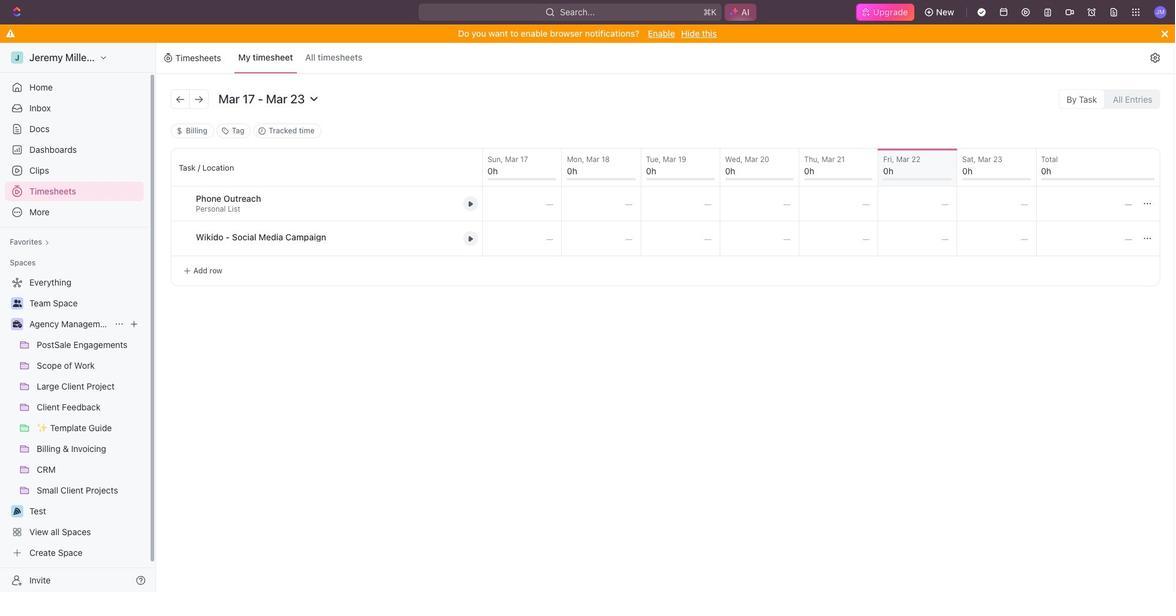 Task type: vqa. For each thing, say whether or not it's contained in the screenshot.
tree
yes



Task type: describe. For each thing, give the bounding box(es) containing it.
2 horizontal spatial — text field
[[878, 187, 957, 221]]

business time image
[[13, 321, 22, 328]]

pizza slice image
[[13, 508, 21, 515]]



Task type: locate. For each thing, give the bounding box(es) containing it.
tree inside sidebar navigation
[[5, 273, 144, 563]]

user group image
[[13, 300, 22, 307]]

sidebar navigation
[[0, 43, 159, 592]]

1 horizontal spatial — text field
[[799, 222, 878, 256]]

tree
[[5, 273, 144, 563]]

— text field
[[562, 187, 640, 221], [878, 187, 957, 221], [799, 222, 878, 256]]

jeremy miller's workspace, , element
[[11, 51, 23, 64]]

— text field
[[483, 187, 561, 221], [641, 187, 720, 221], [720, 187, 799, 221], [799, 187, 878, 221], [957, 187, 1036, 221], [1036, 187, 1140, 221], [483, 222, 561, 256], [562, 222, 640, 256], [641, 222, 720, 256], [720, 222, 799, 256], [878, 222, 957, 256], [957, 222, 1036, 256], [1036, 222, 1140, 256]]

0 horizontal spatial — text field
[[562, 187, 640, 221]]



